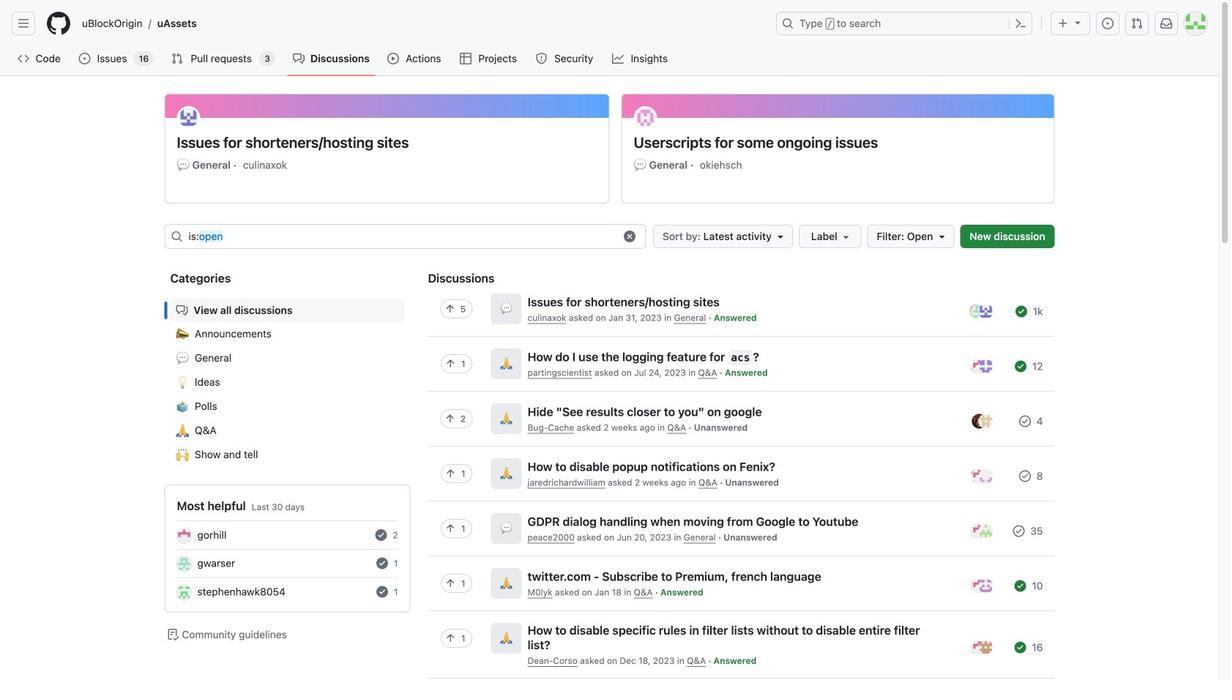 Task type: vqa. For each thing, say whether or not it's contained in the screenshot.
10 Comments: M0Lyk, 04:55Am On January 18 icon
yes



Task type: locate. For each thing, give the bounding box(es) containing it.
arrow up image
[[444, 303, 456, 315], [444, 358, 456, 370], [444, 413, 456, 425], [444, 578, 456, 589], [444, 633, 456, 644]]

command palette image
[[1015, 18, 1027, 29]]

@gorhill image left 35 comments: peace2000, 12:49pm on june 20, 2023 icon
[[972, 524, 987, 538]]

0 vertical spatial check circle fill image
[[375, 529, 387, 541]]

1 vertical spatial git pull request image
[[172, 53, 183, 64]]

1 vertical spatial triangle down image
[[936, 231, 948, 242]]

0 vertical spatial git pull request image
[[1131, 18, 1143, 29]]

x circle fill image
[[624, 231, 636, 242]]

1 @gorhill image from the top
[[972, 469, 987, 484]]

4 arrow up image from the top
[[444, 578, 456, 589]]

1021 comments: culinaxok, 07:59am on january 31, 2023 image
[[1016, 306, 1027, 317]]

2 vertical spatial @gorhill image
[[972, 579, 987, 593]]

1 vertical spatial @gorhill image
[[972, 524, 987, 538]]

0 vertical spatial @gorhill image
[[972, 469, 987, 484]]

3 arrow up image from the top
[[444, 413, 456, 425]]

okiehsch image
[[634, 106, 657, 129]]

@gorhill image up @gwarser icon
[[177, 529, 191, 543]]

0 horizontal spatial git pull request image
[[172, 53, 183, 64]]

comment discussion image
[[293, 53, 305, 64], [176, 305, 188, 316]]

4 comments: bug-cache, 08:56pm on march 08 image
[[1019, 415, 1031, 427]]

0 horizontal spatial triangle down image
[[936, 231, 948, 242]]

@gorhill image for @jaredrichardwilliam icon on the bottom right of the page
[[972, 469, 987, 484]]

0 vertical spatial @gorhill image
[[972, 359, 987, 374]]

git pull request image for issue opened image
[[1131, 18, 1143, 29]]

12 comments: partingscientist, 05:36am on july 24, 2023 image
[[1015, 361, 1027, 372]]

2 @gorhill image from the top
[[972, 524, 987, 538]]

triangle down image
[[1072, 16, 1084, 28], [936, 231, 948, 242]]

@gorhill image left 10 comments: m0lyk, 04:55am on january 18 image
[[972, 579, 987, 593]]

checklist image
[[167, 629, 179, 641]]

35 comments: peace2000, 12:49pm on june 20, 2023 image
[[1013, 525, 1025, 537]]

1 vertical spatial arrow up image
[[444, 523, 456, 535]]

@gorhill image
[[972, 359, 987, 374], [177, 529, 191, 543], [972, 579, 987, 593]]

git pull request image up culinaxok image
[[172, 53, 183, 64]]

shield image
[[536, 53, 547, 64]]

3 @gorhill image from the top
[[972, 640, 987, 655]]

git pull request image
[[1131, 18, 1143, 29], [172, 53, 183, 64]]

@bug cache image
[[979, 414, 993, 429]]

16 comments: dean-corso, 02:08pm on december 18, 2023 image
[[1015, 642, 1026, 654]]

1 horizontal spatial triangle down image
[[1072, 16, 1084, 28]]

@gorhill image left the 8 comments: jaredrichardwilliam, 10:56am on march 06 icon
[[972, 469, 987, 484]]

git pull request image for issue opened icon
[[172, 53, 183, 64]]

@jaredrichardwilliam image
[[979, 469, 993, 484]]

check circle fill image
[[375, 529, 387, 541], [376, 558, 388, 570]]

git pull request image right issue opened image
[[1131, 18, 1143, 29]]

2 arrow up image from the top
[[444, 358, 456, 370]]

@peace2000 image
[[979, 524, 993, 538]]

culinaxok image
[[177, 106, 200, 129]]

arrow up image for "@peace2000" image's @gorhill icon
[[444, 523, 456, 535]]

list
[[76, 12, 767, 35], [164, 94, 1055, 226], [428, 281, 1055, 680], [164, 293, 410, 473]]

search image
[[171, 231, 183, 242]]

arrow up image
[[444, 468, 456, 480], [444, 523, 456, 535]]

1 arrow up image from the top
[[444, 303, 456, 315]]

2 vertical spatial @gorhill image
[[972, 640, 987, 655]]

triangle down image
[[775, 231, 786, 242]]

2 arrow up image from the top
[[444, 523, 456, 535]]

1 vertical spatial @gorhill image
[[177, 529, 191, 543]]

arrow up image for @gwarser image
[[444, 303, 456, 315]]

arrow up image for @partingscientist image's @gorhill image
[[444, 358, 456, 370]]

0 vertical spatial triangle down image
[[1072, 16, 1084, 28]]

@gorhill image left 16 comments: dean-corso, 02:08pm on december 18, 2023 icon at the bottom of page
[[972, 640, 987, 655]]

1 arrow up image from the top
[[444, 468, 456, 480]]

1 horizontal spatial comment discussion image
[[293, 53, 305, 64]]

1 vertical spatial comment discussion image
[[176, 305, 188, 316]]

@gorhill image left 12 comments: partingscientist, 05:36am on july 24, 2023 image
[[972, 359, 987, 374]]

1 horizontal spatial git pull request image
[[1131, 18, 1143, 29]]

@gorhill image for @m0lyk icon
[[972, 579, 987, 593]]

8 comments: jaredrichardwilliam, 10:56am on march 06 image
[[1019, 470, 1031, 482]]

0 vertical spatial arrow up image
[[444, 468, 456, 480]]

@gorhill image
[[972, 469, 987, 484], [972, 524, 987, 538], [972, 640, 987, 655]]

@3xploiton3 image
[[972, 414, 987, 429]]

@dean corso image
[[979, 640, 993, 655]]



Task type: describe. For each thing, give the bounding box(es) containing it.
@culinaxok image
[[979, 304, 993, 319]]

table image
[[460, 53, 471, 64]]

plus image
[[1057, 18, 1069, 29]]

@gwarser image
[[177, 557, 191, 572]]

@gorhill image for "@peace2000" image
[[972, 524, 987, 538]]

arrow up image for @m0lyk icon's @gorhill image
[[444, 578, 456, 589]]

arrow up image for @3xploiton3 image
[[444, 413, 456, 425]]

5 arrow up image from the top
[[444, 633, 456, 644]]

homepage image
[[47, 12, 70, 35]]

check circle fill image
[[376, 586, 388, 598]]

@gorhill image for @dean corso icon
[[972, 640, 987, 655]]

@partingscientist image
[[979, 359, 993, 374]]

@gorhill image for @partingscientist image
[[972, 359, 987, 374]]

issue opened image
[[1102, 18, 1114, 29]]

code image
[[18, 53, 29, 64]]

issue opened image
[[79, 53, 90, 64]]

play image
[[387, 53, 399, 64]]

0 vertical spatial comment discussion image
[[293, 53, 305, 64]]

1 vertical spatial check circle fill image
[[376, 558, 388, 570]]

@gwarser image
[[972, 304, 987, 319]]

10 comments: m0lyk, 04:55am on january 18 image
[[1015, 580, 1026, 592]]

graph image
[[612, 53, 624, 64]]

Search all discussions text field
[[189, 225, 614, 248]]

0 horizontal spatial comment discussion image
[[176, 305, 188, 316]]

@m0lyk image
[[979, 579, 993, 593]]

arrow up image for @gorhill icon related to @jaredrichardwilliam icon on the bottom right of the page
[[444, 468, 456, 480]]

notifications image
[[1161, 18, 1172, 29]]

@stephenhawk8054 image
[[177, 585, 191, 600]]



